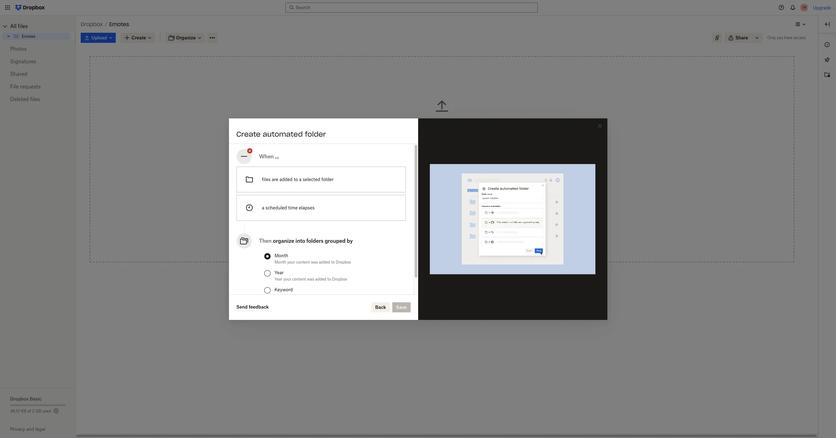 Task type: locate. For each thing, give the bounding box(es) containing it.
2 vertical spatial your
[[283, 277, 291, 282]]

manage
[[427, 226, 444, 232]]

grouped
[[325, 238, 346, 244]]

create automated folder dialog
[[229, 118, 607, 320]]

requests
[[20, 84, 41, 90]]

to down month month your content was added to dropbox
[[327, 277, 331, 282]]

files left are
[[262, 177, 271, 182]]

button
[[455, 126, 469, 131]]

was up year year your content was added to dropbox
[[311, 260, 318, 265]]

/
[[105, 21, 107, 27]]

...
[[275, 153, 279, 160]]

files left be
[[422, 209, 431, 214]]

files right all
[[18, 23, 28, 29]]

drop
[[415, 119, 426, 124]]

you
[[777, 35, 783, 40]]

1 vertical spatial by
[[287, 294, 291, 299]]

back
[[375, 305, 386, 310]]

scheduled
[[266, 205, 287, 211]]

1 vertical spatial year
[[275, 277, 282, 282]]

2 year from the top
[[275, 277, 282, 282]]

into
[[296, 238, 305, 244]]

was
[[311, 260, 318, 265], [307, 277, 314, 282]]

your inside year year your content was added to dropbox
[[283, 277, 291, 282]]

content
[[453, 157, 470, 163], [296, 260, 310, 265], [292, 277, 306, 282]]

0 horizontal spatial and
[[26, 427, 34, 432]]

send
[[236, 305, 248, 310]]

2 vertical spatial content
[[292, 277, 306, 282]]

0 vertical spatial year
[[275, 270, 284, 276]]

1 vertical spatial emotes
[[22, 34, 35, 39]]

files inside all files link
[[18, 23, 28, 29]]

folders
[[306, 238, 324, 244]]

files inside 'more ways to add content' 'element'
[[422, 209, 431, 214]]

from
[[443, 173, 452, 179], [419, 191, 429, 197]]

0 vertical spatial share
[[736, 35, 748, 40]]

0 horizontal spatial emotes
[[22, 34, 35, 39]]

content inside month month your content was added to dropbox
[[296, 260, 310, 265]]

organize into folders grouped by
[[273, 238, 353, 244]]

keyword
[[275, 287, 293, 293]]

added inside year year your content was added to dropbox
[[315, 277, 326, 282]]

files for request
[[422, 209, 431, 214]]

by inside keyword group by specific keywords
[[287, 294, 291, 299]]

content up year year your content was added to dropbox
[[296, 260, 310, 265]]

content inside 'element'
[[453, 157, 470, 163]]

and for manage
[[417, 226, 425, 232]]

to down grouped
[[331, 260, 335, 265]]

was up keyword group by specific keywords at the left bottom of page
[[307, 277, 314, 282]]

then
[[259, 238, 272, 244]]

0 vertical spatial your
[[454, 173, 463, 179]]

emotes inside all files tree
[[22, 34, 35, 39]]

of
[[28, 409, 31, 414]]

a
[[299, 177, 302, 182], [262, 205, 264, 211]]

month
[[275, 253, 288, 259], [275, 260, 286, 265]]

legal
[[35, 427, 45, 432]]

by right grouped
[[347, 238, 353, 244]]

1 vertical spatial month
[[275, 260, 286, 265]]

Year radio
[[264, 270, 270, 277]]

content up keyword group by specific keywords at the left bottom of page
[[292, 277, 306, 282]]

1 vertical spatial a
[[262, 205, 264, 211]]

this down request files to be added to this folder
[[466, 226, 474, 232]]

year
[[275, 270, 284, 276], [275, 277, 282, 282]]

time
[[288, 205, 298, 211]]

dropbox basic
[[10, 397, 42, 402]]

to left "add"
[[439, 157, 443, 163]]

share down request
[[404, 226, 416, 232]]

was inside year year your content was added to dropbox
[[307, 277, 314, 282]]

folder
[[305, 130, 326, 139], [429, 173, 441, 179], [322, 177, 334, 182], [473, 209, 485, 214], [475, 226, 487, 232]]

emotes right the "/" at top
[[109, 21, 129, 27]]

month down organize
[[275, 260, 286, 265]]

0 vertical spatial content
[[453, 157, 470, 163]]

upgrade link
[[813, 5, 831, 10]]

0 vertical spatial emotes
[[109, 21, 129, 27]]

dropbox logo - go to the homepage image
[[13, 3, 47, 13]]

this right access
[[420, 173, 428, 179]]

keywords
[[307, 294, 324, 299]]

get more space image
[[52, 408, 60, 415]]

your up keyword
[[283, 277, 291, 282]]

dropbox / emotes
[[81, 21, 129, 27]]

automated
[[263, 130, 303, 139]]

signatures
[[10, 58, 36, 65]]

your
[[454, 173, 463, 179], [287, 260, 295, 265], [283, 277, 291, 282]]

0 vertical spatial from
[[443, 173, 452, 179]]

files for deleted
[[30, 96, 40, 103]]

or
[[415, 126, 419, 131]]

deleted files
[[10, 96, 40, 103]]

1 vertical spatial access
[[445, 226, 459, 232]]

selected
[[303, 177, 320, 182]]

to
[[448, 119, 452, 124], [439, 157, 443, 163], [294, 177, 298, 182], [433, 209, 437, 214], [459, 209, 463, 214], [461, 226, 465, 232], [331, 260, 335, 265], [327, 277, 331, 282]]

dropbox inside month month your content was added to dropbox
[[336, 260, 351, 265]]

year up keyword
[[275, 277, 282, 282]]

added right be
[[444, 209, 457, 214]]

month right month radio
[[275, 253, 288, 259]]

drive
[[447, 191, 458, 197]]

signatures link
[[10, 55, 66, 68]]

access this folder from your desktop
[[404, 173, 481, 179]]

from right import
[[419, 191, 429, 197]]

and left manage
[[417, 226, 425, 232]]

from down "add"
[[443, 173, 452, 179]]

organize
[[273, 238, 294, 244]]

share inside 'share' button
[[736, 35, 748, 40]]

1 vertical spatial was
[[307, 277, 314, 282]]

1 horizontal spatial share
[[736, 35, 748, 40]]

added right are
[[280, 177, 293, 182]]

here
[[437, 119, 447, 124]]

added up keywords in the left of the page
[[315, 277, 326, 282]]

share for share and manage access to this folder
[[404, 226, 416, 232]]

all files tree
[[1, 21, 76, 41]]

and inside 'more ways to add content' 'element'
[[417, 226, 425, 232]]

access right have
[[794, 35, 806, 40]]

emotes down all files on the top left of the page
[[22, 34, 35, 39]]

this right be
[[464, 209, 472, 214]]

open information panel image
[[824, 41, 831, 49]]

create automated folder
[[236, 130, 326, 139]]

and left legal
[[26, 427, 34, 432]]

1 vertical spatial share
[[404, 226, 416, 232]]

specific
[[292, 294, 306, 299]]

access
[[794, 35, 806, 40], [445, 226, 459, 232]]

a left scheduled
[[262, 205, 264, 211]]

1 month from the top
[[275, 253, 288, 259]]

added up year year your content was added to dropbox
[[319, 260, 330, 265]]

and
[[417, 226, 425, 232], [26, 427, 34, 432]]

the
[[429, 126, 436, 131]]

to down request files to be added to this folder
[[461, 226, 465, 232]]

your left desktop
[[454, 173, 463, 179]]

desktop
[[464, 173, 481, 179]]

to right here
[[448, 119, 452, 124]]

was inside month month your content was added to dropbox
[[311, 260, 318, 265]]

1 vertical spatial this
[[464, 209, 472, 214]]

more
[[414, 157, 425, 163]]

content right "add"
[[453, 157, 470, 163]]

share left only
[[736, 35, 748, 40]]

emotes
[[109, 21, 129, 27], [22, 34, 35, 39]]

a left the selected
[[299, 177, 302, 182]]

1 vertical spatial from
[[419, 191, 429, 197]]

2
[[32, 409, 34, 414]]

content inside year year your content was added to dropbox
[[292, 277, 306, 282]]

0 vertical spatial access
[[794, 35, 806, 40]]

by
[[347, 238, 353, 244], [287, 294, 291, 299]]

files up the
[[427, 119, 436, 124]]

this
[[420, 173, 428, 179], [464, 209, 472, 214], [466, 226, 474, 232]]

share for share
[[736, 35, 748, 40]]

1 vertical spatial and
[[26, 427, 34, 432]]

all
[[10, 23, 17, 29]]

by down keyword
[[287, 294, 291, 299]]

send feedback button
[[236, 304, 269, 311]]

request files to be added to this folder
[[404, 209, 485, 214]]

0 vertical spatial by
[[347, 238, 353, 244]]

1 horizontal spatial from
[[443, 173, 452, 179]]

access right manage
[[445, 226, 459, 232]]

files inside the drop files here to upload, or use the 'upload' button
[[427, 119, 436, 124]]

files down file requests link
[[30, 96, 40, 103]]

1 horizontal spatial and
[[417, 226, 425, 232]]

1 vertical spatial content
[[296, 260, 310, 265]]

files inside create automated folder dialog
[[262, 177, 271, 182]]

1 horizontal spatial access
[[794, 35, 806, 40]]

1 vertical spatial your
[[287, 260, 295, 265]]

0 vertical spatial was
[[311, 260, 318, 265]]

create
[[236, 130, 261, 139]]

kb
[[21, 409, 27, 414]]

0 horizontal spatial share
[[404, 226, 416, 232]]

files inside deleted files link
[[30, 96, 40, 103]]

ways
[[427, 157, 437, 163]]

are
[[272, 177, 278, 182]]

share
[[736, 35, 748, 40], [404, 226, 416, 232]]

year right 'year' "radio"
[[275, 270, 284, 276]]

group
[[275, 294, 286, 299]]

0 vertical spatial and
[[417, 226, 425, 232]]

dropbox link
[[81, 20, 103, 28]]

only you have access
[[768, 35, 806, 40]]

more ways to add content element
[[388, 157, 496, 242]]

0 vertical spatial a
[[299, 177, 302, 182]]

access inside 'more ways to add content' 'element'
[[445, 226, 459, 232]]

share inside 'more ways to add content' 'element'
[[404, 226, 416, 232]]

0 horizontal spatial access
[[445, 226, 459, 232]]

import from google drive
[[404, 191, 458, 197]]

your inside month month your content was added to dropbox
[[287, 260, 295, 265]]

0 vertical spatial month
[[275, 253, 288, 259]]

your down organize
[[287, 260, 295, 265]]

0 horizontal spatial by
[[287, 294, 291, 299]]



Task type: vqa. For each thing, say whether or not it's contained in the screenshot.
bytes
no



Task type: describe. For each thing, give the bounding box(es) containing it.
your for year
[[283, 277, 291, 282]]

2 month from the top
[[275, 260, 286, 265]]

back button
[[371, 303, 390, 313]]

to left the selected
[[294, 177, 298, 182]]

deleted files link
[[10, 93, 66, 106]]

open activity image
[[824, 71, 831, 79]]

added inside 'more ways to add content' 'element'
[[444, 209, 457, 214]]

dropbox inside year year your content was added to dropbox
[[332, 277, 347, 282]]

to left be
[[433, 209, 437, 214]]

drop files here to upload, or use the 'upload' button
[[415, 119, 469, 131]]

upload,
[[453, 119, 469, 124]]

file
[[10, 84, 19, 90]]

all files link
[[10, 21, 76, 31]]

to inside the drop files here to upload, or use the 'upload' button
[[448, 119, 452, 124]]

was for year
[[307, 277, 314, 282]]

request
[[404, 209, 421, 214]]

Keyword radio
[[264, 288, 270, 294]]

photos link
[[10, 43, 66, 55]]

elapses
[[299, 205, 315, 211]]

google
[[431, 191, 446, 197]]

files for drop
[[427, 119, 436, 124]]

0 vertical spatial this
[[420, 173, 428, 179]]

add
[[444, 157, 452, 163]]

1 horizontal spatial by
[[347, 238, 353, 244]]

to inside year year your content was added to dropbox
[[327, 277, 331, 282]]

files for all
[[18, 23, 28, 29]]

import
[[404, 191, 418, 197]]

all files
[[10, 23, 28, 29]]

content for month
[[296, 260, 310, 265]]

and for legal
[[26, 427, 34, 432]]

'upload'
[[437, 126, 454, 131]]

0 horizontal spatial from
[[419, 191, 429, 197]]

month month your content was added to dropbox
[[275, 253, 351, 265]]

have
[[784, 35, 793, 40]]

upgrade
[[813, 5, 831, 10]]

to right be
[[459, 209, 463, 214]]

emotes link
[[13, 32, 70, 40]]

access
[[404, 173, 419, 179]]

deleted
[[10, 96, 29, 103]]

to inside month month your content was added to dropbox
[[331, 260, 335, 265]]

access for have
[[794, 35, 806, 40]]

1 horizontal spatial emotes
[[109, 21, 129, 27]]

1 year from the top
[[275, 270, 284, 276]]

send feedback
[[236, 305, 269, 310]]

28.57
[[10, 409, 20, 414]]

basic
[[30, 397, 42, 402]]

year year your content was added to dropbox
[[275, 270, 347, 282]]

photos
[[10, 46, 26, 52]]

file requests
[[10, 84, 41, 90]]

1 horizontal spatial a
[[299, 177, 302, 182]]

global header element
[[0, 0, 836, 15]]

used
[[42, 409, 51, 414]]

gb
[[35, 409, 41, 414]]

privacy
[[10, 427, 25, 432]]

be
[[438, 209, 443, 214]]

privacy and legal link
[[10, 427, 76, 432]]

shared
[[10, 71, 27, 77]]

access for manage
[[445, 226, 459, 232]]

Month radio
[[264, 253, 270, 260]]

share button
[[725, 33, 752, 43]]

a scheduled time elapses
[[262, 205, 315, 211]]

shared link
[[10, 68, 66, 80]]

share and manage access to this folder
[[404, 226, 487, 232]]

use
[[421, 126, 428, 131]]

more ways to add content
[[414, 157, 470, 163]]

feedback
[[249, 305, 269, 310]]

0 horizontal spatial a
[[262, 205, 264, 211]]

28.57 kb of 2 gb used
[[10, 409, 51, 414]]

files are added to a selected folder
[[262, 177, 334, 182]]

when
[[259, 153, 274, 160]]

your inside 'more ways to add content' 'element'
[[454, 173, 463, 179]]

open details pane image
[[824, 21, 831, 28]]

content for year
[[292, 277, 306, 282]]

privacy and legal
[[10, 427, 45, 432]]

keyword group by specific keywords
[[275, 287, 324, 299]]

open pinned items image
[[824, 56, 831, 64]]

your for month
[[287, 260, 295, 265]]

2 vertical spatial this
[[466, 226, 474, 232]]

added inside month month your content was added to dropbox
[[319, 260, 330, 265]]

was for month
[[311, 260, 318, 265]]

only
[[768, 35, 776, 40]]

file requests link
[[10, 80, 66, 93]]



